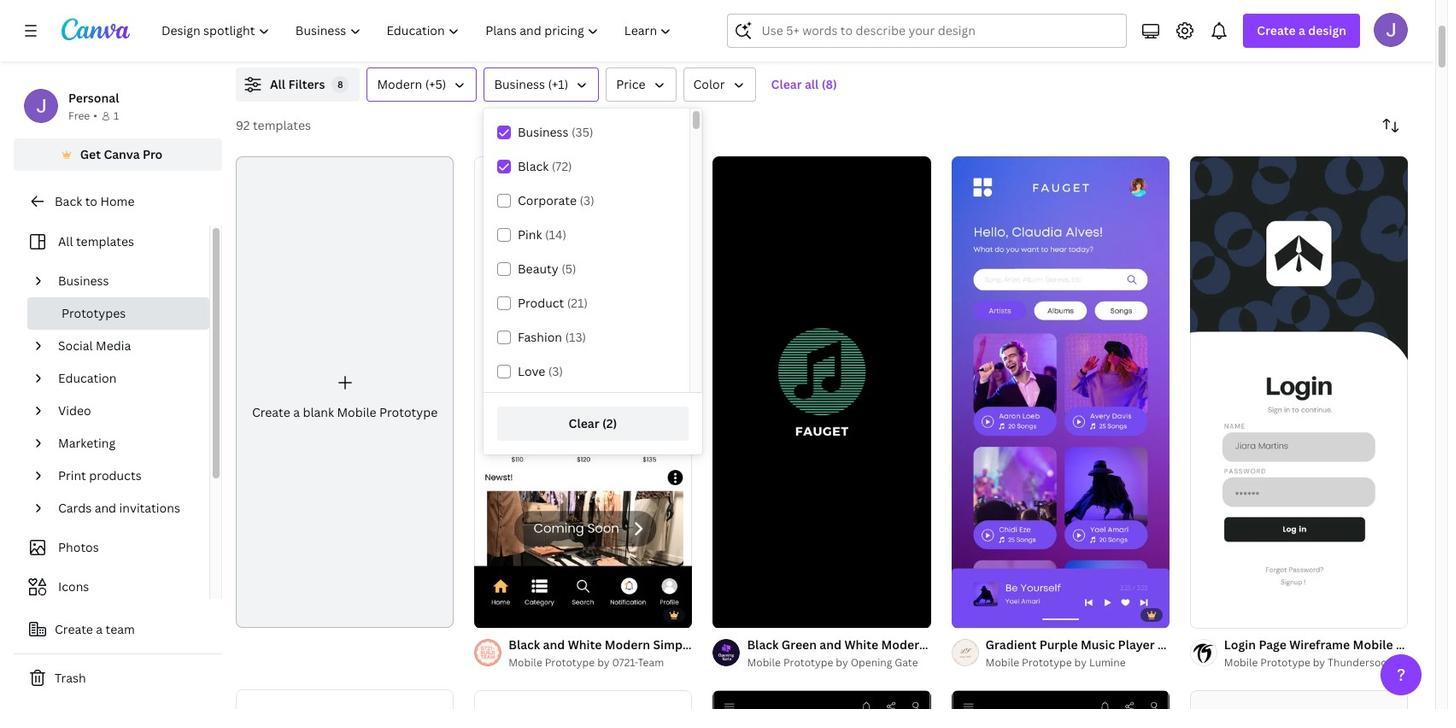 Task type: locate. For each thing, give the bounding box(es) containing it.
love (3)
[[518, 363, 563, 380]]

templates
[[253, 117, 311, 133], [76, 233, 134, 250]]

8 filter options selected element
[[332, 76, 349, 93]]

0 vertical spatial create
[[1258, 22, 1296, 38]]

a left team
[[96, 621, 103, 638]]

mobile up thundersoother
[[1354, 637, 1394, 653]]

back to home link
[[14, 185, 222, 219]]

modern left page
[[1201, 637, 1247, 653]]

92
[[236, 117, 250, 133]]

0 vertical spatial 1
[[114, 109, 119, 123]]

purple illustrated home, dashboard, upgrade premium, and join classroom screens minimalist mobile prototype image
[[1190, 690, 1409, 709]]

get canva pro button
[[14, 138, 222, 171]]

business up black (72)
[[518, 124, 569, 140]]

create for create a team
[[55, 621, 93, 638]]

a left "blank"
[[293, 404, 300, 421]]

love
[[518, 363, 546, 380]]

Sort by button
[[1374, 109, 1409, 143]]

by left opening
[[836, 655, 849, 670]]

create down icons
[[55, 621, 93, 638]]

create for create a blank mobile prototype
[[252, 404, 290, 421]]

1 vertical spatial clear
[[569, 415, 600, 432]]

back to home
[[55, 193, 135, 209]]

clear for clear (2)
[[569, 415, 600, 432]]

business inside "button"
[[494, 76, 545, 92]]

by
[[598, 655, 610, 670], [836, 655, 849, 670], [1075, 655, 1087, 670], [1314, 655, 1326, 670]]

clear inside "clear all (8)" button
[[771, 76, 802, 92]]

protot
[[1412, 637, 1449, 653]]

create a blank mobile prototype element
[[236, 156, 454, 628]]

mobile prototype by opening gate link
[[747, 655, 931, 672]]

1 vertical spatial 1
[[964, 608, 969, 620]]

1 horizontal spatial templates
[[253, 117, 311, 133]]

thundersoother
[[1328, 655, 1409, 670]]

and
[[95, 500, 116, 516]]

(+5)
[[425, 76, 447, 92]]

(3)
[[580, 192, 595, 209], [549, 363, 563, 380]]

0 horizontal spatial create
[[55, 621, 93, 638]]

create inside dropdown button
[[1258, 22, 1296, 38]]

4 by from the left
[[1314, 655, 1326, 670]]

business
[[494, 76, 545, 92], [518, 124, 569, 140], [58, 273, 109, 289]]

(3) right love
[[549, 363, 563, 380]]

create a design button
[[1244, 14, 1361, 48]]

business up prototypes
[[58, 273, 109, 289]]

templates for all templates
[[76, 233, 134, 250]]

a inside dropdown button
[[1299, 22, 1306, 38]]

pink
[[518, 227, 542, 243]]

1 horizontal spatial clear
[[771, 76, 802, 92]]

2 horizontal spatial create
[[1258, 22, 1296, 38]]

1 for 1
[[114, 109, 119, 123]]

all filters
[[270, 76, 325, 92]]

1 vertical spatial business
[[518, 124, 569, 140]]

clear
[[771, 76, 802, 92], [569, 415, 600, 432]]

1 horizontal spatial 1
[[964, 608, 969, 620]]

a for blank
[[293, 404, 300, 421]]

1 vertical spatial (3)
[[549, 363, 563, 380]]

media
[[96, 338, 131, 354]]

video
[[58, 403, 91, 419]]

1
[[114, 109, 119, 123], [964, 608, 969, 620]]

1 right •
[[114, 109, 119, 123]]

clear all (8) button
[[763, 68, 846, 102]]

black and white modern simple fashion product mobile prototype image
[[475, 156, 693, 628]]

modern left (+5)
[[377, 76, 422, 92]]

None search field
[[728, 14, 1128, 48]]

(+1)
[[548, 76, 569, 92]]

print products
[[58, 468, 142, 484]]

by inside gradient purple music player mobile modern prototype mobile prototype by lumine
[[1075, 655, 1087, 670]]

business for (35)
[[518, 124, 569, 140]]

pink (14)
[[518, 227, 567, 243]]

1 vertical spatial a
[[293, 404, 300, 421]]

1 horizontal spatial (3)
[[580, 192, 595, 209]]

black green and white modern music login page wireframe mobile prototype image
[[713, 156, 931, 628]]

0 vertical spatial business
[[494, 76, 545, 92]]

2 vertical spatial a
[[96, 621, 103, 638]]

0 vertical spatial all
[[270, 76, 286, 92]]

social media
[[58, 338, 131, 354]]

free •
[[68, 109, 97, 123]]

92 templates
[[236, 117, 311, 133]]

templates right 92
[[253, 117, 311, 133]]

3 by from the left
[[1075, 655, 1087, 670]]

1 horizontal spatial modern
[[1201, 637, 1247, 653]]

templates for 92 templates
[[253, 117, 311, 133]]

cards and invitations link
[[51, 492, 199, 525]]

icons link
[[24, 571, 199, 603]]

fashion (13)
[[518, 329, 586, 345]]

by inside login page wireframe mobile ui protot mobile prototype by thundersoother
[[1314, 655, 1326, 670]]

a inside button
[[96, 621, 103, 638]]

mobile prototype by 0721-team link
[[509, 655, 693, 672]]

clear for clear all (8)
[[771, 76, 802, 92]]

a
[[1299, 22, 1306, 38], [293, 404, 300, 421], [96, 621, 103, 638]]

clear left all
[[771, 76, 802, 92]]

(21)
[[567, 295, 588, 311]]

get
[[80, 146, 101, 162]]

all
[[270, 76, 286, 92], [58, 233, 73, 250]]

create
[[1258, 22, 1296, 38], [252, 404, 290, 421], [55, 621, 93, 638]]

1 left of
[[964, 608, 969, 620]]

pro
[[143, 146, 163, 162]]

prototype
[[380, 404, 438, 421], [1250, 637, 1309, 653], [545, 655, 595, 670], [784, 655, 834, 670], [1022, 655, 1072, 670], [1261, 655, 1311, 670]]

fashion
[[518, 329, 562, 345]]

ui
[[1397, 637, 1409, 653]]

0 horizontal spatial all
[[58, 233, 73, 250]]

1 vertical spatial all
[[58, 233, 73, 250]]

1 vertical spatial create
[[252, 404, 290, 421]]

get canva pro
[[80, 146, 163, 162]]

mobile right "blank"
[[337, 404, 377, 421]]

0 vertical spatial a
[[1299, 22, 1306, 38]]

1 horizontal spatial a
[[293, 404, 300, 421]]

templates down "back to home"
[[76, 233, 134, 250]]

by left 0721- at the bottom
[[598, 655, 610, 670]]

1 for 1 of 2
[[964, 608, 969, 620]]

business left (+1)
[[494, 76, 545, 92]]

(3) right corporate
[[580, 192, 595, 209]]

(14)
[[545, 227, 567, 243]]

create for create a design
[[1258, 22, 1296, 38]]

2 horizontal spatial a
[[1299, 22, 1306, 38]]

1 horizontal spatial all
[[270, 76, 286, 92]]

0 horizontal spatial (3)
[[549, 363, 563, 380]]

0 vertical spatial clear
[[771, 76, 802, 92]]

create inside button
[[55, 621, 93, 638]]

mobile
[[337, 404, 377, 421], [1158, 637, 1198, 653], [1354, 637, 1394, 653], [509, 655, 543, 670], [747, 655, 781, 670], [986, 655, 1020, 670], [1225, 655, 1259, 670]]

mobile prototype by lumine link
[[986, 655, 1170, 672]]

corporate
[[518, 192, 577, 209]]

(72)
[[552, 158, 572, 174]]

clear (2) button
[[497, 407, 689, 441]]

prototype inside login page wireframe mobile ui protot mobile prototype by thundersoother
[[1261, 655, 1311, 670]]

cards
[[58, 500, 92, 516]]

2 vertical spatial create
[[55, 621, 93, 638]]

0 vertical spatial templates
[[253, 117, 311, 133]]

1 horizontal spatial create
[[252, 404, 290, 421]]

lumine
[[1090, 655, 1126, 670]]

0 vertical spatial modern
[[377, 76, 422, 92]]

0 horizontal spatial clear
[[569, 415, 600, 432]]

(13)
[[565, 329, 586, 345]]

0 vertical spatial (3)
[[580, 192, 595, 209]]

0 horizontal spatial 1
[[114, 109, 119, 123]]

create left "blank"
[[252, 404, 290, 421]]

price button
[[606, 68, 677, 102]]

a left design
[[1299, 22, 1306, 38]]

(3) for corporate (3)
[[580, 192, 595, 209]]

clear inside clear (2) button
[[569, 415, 600, 432]]

modern
[[377, 76, 422, 92], [1201, 637, 1247, 653]]

1 vertical spatial templates
[[76, 233, 134, 250]]

by down music
[[1075, 655, 1087, 670]]

create left design
[[1258, 22, 1296, 38]]

create a blank mobile prototype
[[252, 404, 438, 421]]

0 horizontal spatial a
[[96, 621, 103, 638]]

0 horizontal spatial modern
[[377, 76, 422, 92]]

0 horizontal spatial templates
[[76, 233, 134, 250]]

mobile prototype by thundersoother link
[[1225, 655, 1409, 672]]

product (21)
[[518, 295, 588, 311]]

1 vertical spatial modern
[[1201, 637, 1247, 653]]

business for (+1)
[[494, 76, 545, 92]]

1 of 2
[[964, 608, 988, 620]]

all left filters
[[270, 76, 286, 92]]

by down wireframe
[[1314, 655, 1326, 670]]

gradient purple music player mobile modern prototype link
[[986, 636, 1309, 655]]

0721-
[[612, 655, 638, 670]]

(2)
[[603, 415, 617, 432]]

player
[[1118, 637, 1155, 653]]

all
[[805, 76, 819, 92]]

social media link
[[51, 330, 199, 362]]

all down back
[[58, 233, 73, 250]]

marketing
[[58, 435, 115, 451]]

clear left (2)
[[569, 415, 600, 432]]



Task type: describe. For each thing, give the bounding box(es) containing it.
modern inside button
[[377, 76, 422, 92]]

personal
[[68, 90, 119, 106]]

team
[[106, 621, 135, 638]]

print
[[58, 468, 86, 484]]

video link
[[51, 395, 199, 427]]

mobile prototype by opening gate
[[747, 655, 919, 670]]

Search search field
[[762, 15, 1117, 47]]

business (35)
[[518, 124, 594, 140]]

mobile up post categories, popular post, gallery, & weather screens mobile prototype image
[[509, 655, 543, 670]]

modern (+5) button
[[367, 68, 477, 102]]

black
[[518, 158, 549, 174]]

to
[[85, 193, 97, 209]]

photos
[[58, 539, 99, 556]]

corporate (3)
[[518, 192, 595, 209]]

a for design
[[1299, 22, 1306, 38]]

page
[[1259, 637, 1287, 653]]

1 by from the left
[[598, 655, 610, 670]]

2
[[983, 608, 988, 620]]

login page wireframe mobile ui protot link
[[1225, 636, 1449, 655]]

1 of 2 link
[[952, 156, 1170, 628]]

business (+1) button
[[484, 68, 599, 102]]

all for all filters
[[270, 76, 286, 92]]

login page wireframe mobile ui prototype image
[[1190, 156, 1409, 628]]

home
[[100, 193, 135, 209]]

invitations
[[119, 500, 180, 516]]

jacob simon image
[[1374, 13, 1409, 47]]

education link
[[51, 362, 199, 395]]

mobile up simple lined black map page wireframe mobile ui prototype image
[[747, 655, 781, 670]]

mobile down gradient
[[986, 655, 1020, 670]]

login
[[1225, 637, 1257, 653]]

team
[[638, 655, 664, 670]]

mobile down login
[[1225, 655, 1259, 670]]

post categories, popular post, gallery, & weather screens mobile prototype image
[[475, 690, 693, 709]]

back
[[55, 193, 82, 209]]

mobile prototype templates image
[[1044, 0, 1409, 47]]

simple lined black map page wireframe mobile ui prototype image
[[713, 690, 931, 709]]

all for all templates
[[58, 233, 73, 250]]

gradient
[[986, 637, 1037, 653]]

clear all (8)
[[771, 76, 838, 92]]

canva
[[104, 146, 140, 162]]

marketing link
[[51, 427, 199, 460]]

2 by from the left
[[836, 655, 849, 670]]

cards and invitations
[[58, 500, 180, 516]]

gate
[[895, 655, 919, 670]]

(8)
[[822, 76, 838, 92]]

create a design
[[1258, 22, 1347, 38]]

trash link
[[14, 662, 222, 696]]

color button
[[683, 68, 756, 102]]

business (+1)
[[494, 76, 569, 92]]

a for team
[[96, 621, 103, 638]]

icons
[[58, 579, 89, 595]]

(35)
[[572, 124, 594, 140]]

simple lined black landing page wireframe mobile ui prototype image
[[952, 690, 1170, 709]]

mobile right player
[[1158, 637, 1198, 653]]

social
[[58, 338, 93, 354]]

2 vertical spatial business
[[58, 273, 109, 289]]

black (72)
[[518, 158, 572, 174]]

products
[[89, 468, 142, 484]]

print products link
[[51, 460, 199, 492]]

music
[[1081, 637, 1116, 653]]

trash
[[55, 670, 86, 686]]

purple profile & post screens social media minimalist mobile prototype image
[[236, 690, 454, 709]]

of
[[971, 608, 981, 620]]

education
[[58, 370, 117, 386]]

top level navigation element
[[150, 14, 687, 48]]

opening
[[851, 655, 893, 670]]

prototypes
[[62, 305, 126, 321]]

beauty
[[518, 261, 559, 277]]

modern (+5)
[[377, 76, 447, 92]]

clear (2)
[[569, 415, 617, 432]]

color
[[694, 76, 725, 92]]

(3) for love (3)
[[549, 363, 563, 380]]

8
[[338, 78, 343, 91]]

all templates link
[[24, 226, 199, 258]]

beauty (5)
[[518, 261, 577, 277]]

(5)
[[562, 261, 577, 277]]

photos link
[[24, 532, 199, 564]]

gradient purple music player mobile modern prototype image
[[952, 156, 1170, 628]]

blank
[[303, 404, 334, 421]]

product
[[518, 295, 564, 311]]

design
[[1309, 22, 1347, 38]]

modern inside gradient purple music player mobile modern prototype mobile prototype by lumine
[[1201, 637, 1247, 653]]

create a team button
[[14, 613, 222, 647]]

login page wireframe mobile ui protot mobile prototype by thundersoother
[[1225, 637, 1449, 670]]

wireframe
[[1290, 637, 1351, 653]]

business link
[[51, 265, 199, 297]]

mobile prototype by 0721-team
[[509, 655, 664, 670]]

create a team
[[55, 621, 135, 638]]

filters
[[288, 76, 325, 92]]



Task type: vqa. For each thing, say whether or not it's contained in the screenshot.
A associated with design
yes



